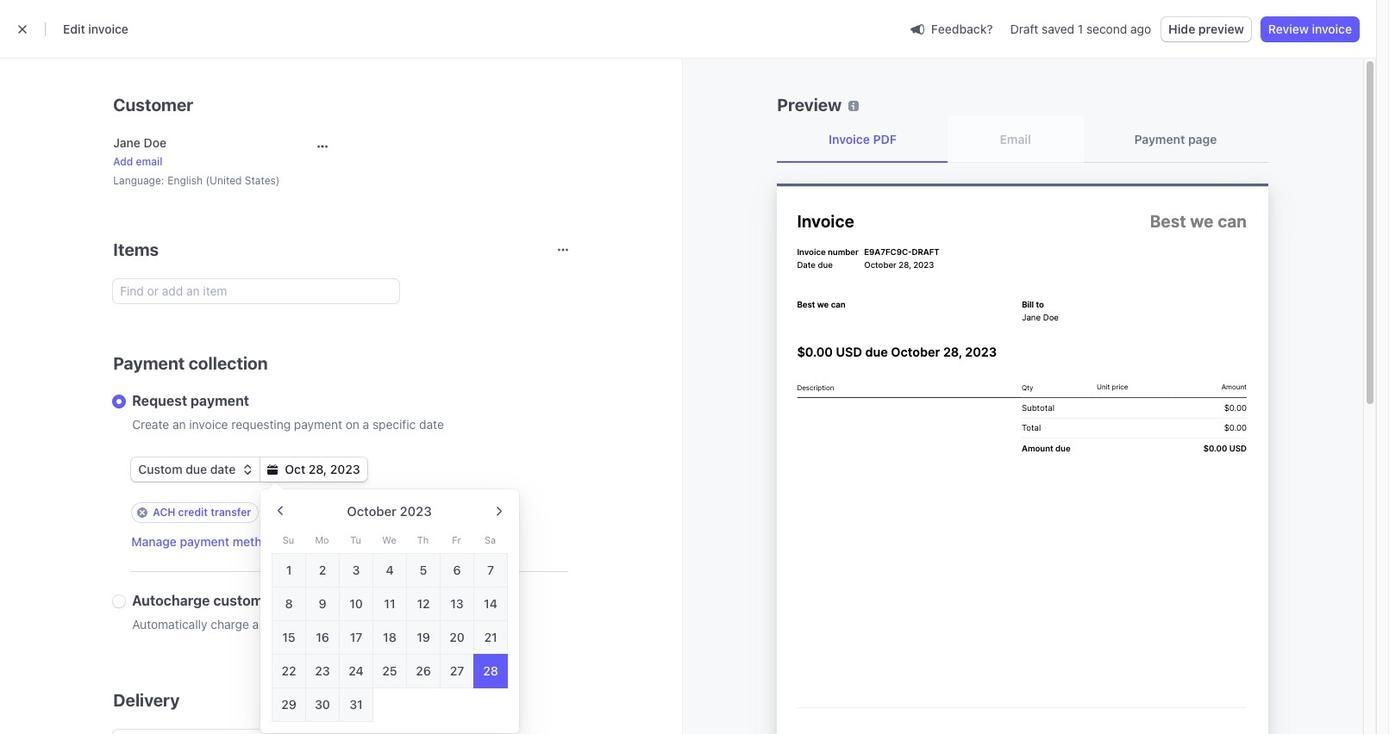 Task type: vqa. For each thing, say whether or not it's contained in the screenshot.
22 Button at left bottom
yes



Task type: describe. For each thing, give the bounding box(es) containing it.
14
[[484, 597, 497, 611]]

oct
[[285, 462, 305, 477]]

review invoice
[[1268, 22, 1352, 36]]

preview
[[777, 95, 842, 115]]

svg image inside custom due date popup button
[[243, 465, 253, 475]]

22
[[282, 664, 296, 679]]

12
[[417, 597, 430, 611]]

23
[[315, 664, 330, 679]]

Find or add an item text field
[[113, 279, 400, 304]]

on for payment
[[346, 417, 360, 432]]

english
[[168, 174, 203, 187]]

page
[[1188, 132, 1217, 147]]

oct 28, 2023 button
[[261, 458, 367, 482]]

th
[[417, 535, 429, 546]]

manage payment methods button
[[131, 534, 283, 551]]

on for customer
[[360, 617, 374, 632]]

invoice inside request payment create an invoice requesting payment on a specific date
[[189, 417, 228, 432]]

31
[[350, 698, 363, 712]]

4 button
[[373, 554, 407, 588]]

edit invoice
[[63, 22, 128, 36]]

date inside request payment create an invoice requesting payment on a specific date
[[419, 417, 444, 432]]

10
[[349, 597, 363, 611]]

october 2023
[[347, 504, 432, 519]]

autocharge
[[132, 593, 210, 609]]

custom due date
[[138, 462, 236, 477]]

payment inside autocharge customer automatically charge a payment method on file
[[262, 617, 310, 632]]

21
[[484, 630, 497, 645]]

autocharge customer automatically charge a payment method on file
[[132, 593, 394, 632]]

customer
[[213, 593, 277, 609]]

email
[[136, 155, 163, 168]]

methods
[[233, 535, 283, 549]]

24
[[349, 664, 364, 679]]

remove card image
[[270, 508, 281, 518]]

16
[[316, 630, 329, 645]]

jane doe add email language: english (united states)
[[113, 135, 280, 187]]

13 button
[[440, 587, 474, 622]]

a inside request payment create an invoice requesting payment on a specific date
[[363, 417, 369, 432]]

remove ach credit transfer image
[[137, 508, 148, 518]]

pdf
[[873, 132, 897, 147]]

october
[[347, 504, 397, 519]]

email tab
[[947, 116, 1084, 163]]

due
[[186, 462, 207, 477]]

17 button
[[339, 621, 373, 655]]

23 button
[[305, 655, 340, 689]]

method
[[314, 617, 356, 632]]

2 button
[[305, 554, 340, 588]]

payment collection
[[113, 354, 268, 373]]

24 button
[[339, 655, 373, 689]]

2023 inside button
[[330, 462, 360, 477]]

preview
[[1199, 22, 1244, 36]]

9 button
[[305, 587, 340, 622]]

6 button
[[440, 554, 474, 588]]

hide preview button
[[1162, 17, 1251, 41]]

18 button
[[373, 621, 407, 655]]

12 button
[[406, 587, 441, 622]]

payment down the collection
[[191, 393, 249, 409]]

20
[[450, 630, 465, 645]]

states)
[[245, 174, 280, 187]]

oct 28, 2023
[[285, 462, 360, 477]]

hide
[[1169, 22, 1196, 36]]

11
[[384, 597, 395, 611]]

custom
[[138, 462, 182, 477]]

14 button
[[473, 587, 508, 622]]

13
[[450, 597, 464, 611]]

feedback? button
[[904, 17, 1000, 41]]

28,
[[309, 462, 327, 477]]

toolbar containing ach credit transfer
[[131, 503, 318, 523]]

hide preview
[[1169, 22, 1244, 36]]

draft saved 1 second ago
[[1010, 22, 1151, 36]]

6
[[453, 563, 461, 578]]

21 button
[[473, 621, 508, 655]]

1 inside button
[[286, 563, 292, 578]]

credit
[[178, 506, 208, 519]]

2023 inside region
[[400, 504, 432, 519]]

ach
[[153, 506, 175, 519]]

customer
[[113, 95, 193, 115]]

edit
[[63, 22, 85, 36]]

19
[[417, 630, 430, 645]]

review
[[1268, 22, 1309, 36]]

26
[[416, 664, 431, 679]]

requesting
[[231, 417, 291, 432]]



Task type: locate. For each thing, give the bounding box(es) containing it.
1 vertical spatial svg image
[[243, 465, 253, 475]]

jane
[[113, 135, 141, 150]]

on
[[346, 417, 360, 432], [360, 617, 374, 632]]

28
[[483, 664, 498, 679]]

1 vertical spatial date
[[210, 462, 236, 477]]

1 horizontal spatial payment
[[1134, 132, 1185, 147]]

1 horizontal spatial 2023
[[400, 504, 432, 519]]

ach credit transfer
[[153, 506, 251, 519]]

fr
[[452, 535, 461, 546]]

17
[[350, 630, 362, 645]]

ago
[[1131, 22, 1151, 36]]

tu
[[350, 535, 361, 546]]

charge
[[211, 617, 249, 632]]

invoice right review
[[1312, 22, 1352, 36]]

invoice for review invoice
[[1312, 22, 1352, 36]]

specific
[[373, 417, 416, 432]]

payment up request
[[113, 354, 185, 373]]

toolbar
[[131, 503, 318, 523]]

1 vertical spatial a
[[252, 617, 259, 632]]

15 button
[[272, 621, 306, 655]]

date right specific
[[419, 417, 444, 432]]

28 button
[[473, 655, 508, 689]]

file
[[377, 617, 394, 632]]

on left file
[[360, 617, 374, 632]]

29 button
[[272, 688, 306, 723]]

invoice for edit invoice
[[88, 22, 128, 36]]

we
[[382, 535, 397, 546]]

31 button
[[339, 688, 373, 723]]

transfer
[[211, 506, 251, 519]]

invoice
[[88, 22, 128, 36], [1312, 22, 1352, 36], [189, 417, 228, 432]]

0 horizontal spatial on
[[346, 417, 360, 432]]

0 vertical spatial on
[[346, 417, 360, 432]]

payment for payment collection
[[113, 354, 185, 373]]

move backward to switch to the previous month. image
[[266, 497, 295, 526]]

on inside autocharge customer automatically charge a payment method on file
[[360, 617, 374, 632]]

0 horizontal spatial 2023
[[330, 462, 360, 477]]

email
[[1000, 132, 1031, 147]]

0 vertical spatial payment
[[1134, 132, 1185, 147]]

9
[[319, 597, 326, 611]]

on left specific
[[346, 417, 360, 432]]

invoice right edit
[[88, 22, 128, 36]]

on inside request payment create an invoice requesting payment on a specific date
[[346, 417, 360, 432]]

0 horizontal spatial a
[[252, 617, 259, 632]]

8 button
[[272, 587, 306, 622]]

2023 right 28,
[[330, 462, 360, 477]]

1 horizontal spatial svg image
[[318, 141, 328, 152]]

saved
[[1042, 22, 1075, 36]]

doe
[[144, 135, 166, 150]]

5
[[420, 563, 427, 578]]

0 vertical spatial a
[[363, 417, 369, 432]]

invoice
[[829, 132, 870, 147]]

invoice right "an"
[[189, 417, 228, 432]]

delivery
[[113, 691, 180, 711]]

su
[[283, 535, 294, 546]]

1 horizontal spatial a
[[363, 417, 369, 432]]

payment left page
[[1134, 132, 1185, 147]]

date
[[419, 417, 444, 432], [210, 462, 236, 477]]

request payment create an invoice requesting payment on a specific date
[[132, 393, 444, 432]]

a inside autocharge customer automatically charge a payment method on file
[[252, 617, 259, 632]]

1 right saved
[[1078, 22, 1083, 36]]

2023 up the th
[[400, 504, 432, 519]]

mo
[[315, 535, 329, 546]]

2
[[319, 563, 326, 578]]

a
[[363, 417, 369, 432], [252, 617, 259, 632]]

payment up 28,
[[294, 417, 342, 432]]

manage payment methods
[[131, 535, 283, 549]]

15
[[282, 630, 296, 645]]

27
[[450, 664, 464, 679]]

date inside popup button
[[210, 462, 236, 477]]

19 button
[[406, 621, 441, 655]]

29
[[281, 698, 296, 712]]

1 horizontal spatial date
[[419, 417, 444, 432]]

date right due
[[210, 462, 236, 477]]

tab list containing invoice pdf
[[777, 116, 1269, 163]]

add
[[113, 155, 133, 168]]

move forward to switch to the next month. image
[[485, 497, 514, 526]]

4
[[386, 563, 394, 578]]

svg image
[[318, 141, 328, 152], [243, 465, 253, 475]]

0 horizontal spatial svg image
[[243, 465, 253, 475]]

draft
[[1010, 22, 1039, 36]]

20 button
[[440, 621, 474, 655]]

3
[[352, 563, 360, 578]]

10 button
[[339, 587, 373, 622]]

tab list
[[777, 116, 1269, 163]]

payment down ach credit transfer
[[180, 535, 230, 549]]

1 horizontal spatial 1
[[1078, 22, 1083, 36]]

card
[[286, 506, 310, 519]]

1 vertical spatial 1
[[286, 563, 292, 578]]

manage
[[131, 535, 177, 549]]

svg image
[[268, 465, 278, 475]]

1 horizontal spatial invoice
[[189, 417, 228, 432]]

payment inside tab list
[[1134, 132, 1185, 147]]

payment inside the manage payment methods 'button'
[[180, 535, 230, 549]]

0 vertical spatial 1
[[1078, 22, 1083, 36]]

invoice pdf
[[829, 132, 897, 147]]

0 horizontal spatial date
[[210, 462, 236, 477]]

invoice inside button
[[1312, 22, 1352, 36]]

a right charge
[[252, 617, 259, 632]]

feedback?
[[931, 21, 993, 36]]

25
[[382, 664, 397, 679]]

payment for payment page
[[1134, 132, 1185, 147]]

add email button
[[113, 155, 163, 169]]

(united
[[206, 174, 242, 187]]

payment
[[1134, 132, 1185, 147], [113, 354, 185, 373]]

11 button
[[373, 587, 407, 622]]

custom due date button
[[131, 458, 260, 482]]

1 vertical spatial 2023
[[400, 504, 432, 519]]

payment down 8
[[262, 617, 310, 632]]

0 vertical spatial 2023
[[330, 462, 360, 477]]

0 horizontal spatial payment
[[113, 354, 185, 373]]

october 2023 region
[[260, 490, 1037, 730]]

0 vertical spatial date
[[419, 417, 444, 432]]

26 button
[[406, 655, 441, 689]]

collection
[[189, 354, 268, 373]]

7
[[487, 563, 494, 578]]

1
[[1078, 22, 1083, 36], [286, 563, 292, 578]]

request
[[132, 393, 187, 409]]

2023
[[330, 462, 360, 477], [400, 504, 432, 519]]

30
[[315, 698, 330, 712]]

2 horizontal spatial invoice
[[1312, 22, 1352, 36]]

1 horizontal spatial on
[[360, 617, 374, 632]]

18
[[383, 630, 397, 645]]

second
[[1087, 22, 1127, 36]]

7 button
[[473, 554, 508, 588]]

30 button
[[305, 688, 340, 723]]

3 button
[[339, 554, 373, 588]]

1 vertical spatial on
[[360, 617, 374, 632]]

1 vertical spatial payment
[[113, 354, 185, 373]]

1 down su
[[286, 563, 292, 578]]

0 horizontal spatial invoice
[[88, 22, 128, 36]]

16 button
[[305, 621, 340, 655]]

27 button
[[440, 655, 474, 689]]

a left specific
[[363, 417, 369, 432]]

0 vertical spatial svg image
[[318, 141, 328, 152]]

0 horizontal spatial 1
[[286, 563, 292, 578]]



